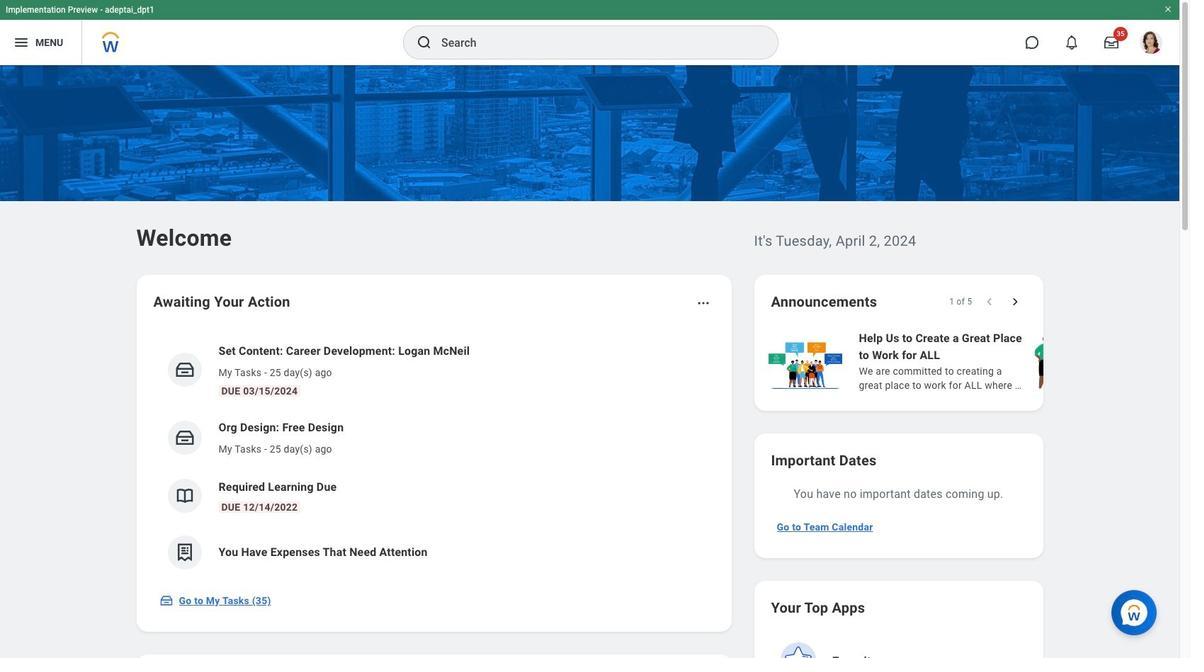 Task type: vqa. For each thing, say whether or not it's contained in the screenshot.
inbox icon to the left
yes



Task type: describe. For each thing, give the bounding box(es) containing it.
1 inbox image from the top
[[174, 359, 195, 380]]

search image
[[416, 34, 433, 51]]

profile logan mcneil image
[[1140, 31, 1163, 57]]

notifications large image
[[1065, 35, 1079, 50]]

dashboard expenses image
[[174, 542, 195, 563]]

Search Workday  search field
[[441, 27, 749, 58]]

2 inbox image from the top
[[174, 427, 195, 448]]

close environment banner image
[[1164, 5, 1172, 13]]

inbox large image
[[1104, 35, 1119, 50]]



Task type: locate. For each thing, give the bounding box(es) containing it.
0 horizontal spatial list
[[153, 332, 714, 581]]

inbox image
[[174, 359, 195, 380], [174, 427, 195, 448]]

status
[[949, 296, 972, 307]]

book open image
[[174, 485, 195, 507]]

1 vertical spatial inbox image
[[174, 427, 195, 448]]

chevron left small image
[[982, 295, 996, 309]]

main content
[[0, 65, 1190, 658]]

chevron right small image
[[1008, 295, 1022, 309]]

related actions image
[[696, 296, 710, 310]]

banner
[[0, 0, 1180, 65]]

justify image
[[13, 34, 30, 51]]

1 horizontal spatial list
[[765, 329, 1190, 394]]

0 vertical spatial inbox image
[[174, 359, 195, 380]]

inbox image
[[159, 594, 173, 608]]

list
[[765, 329, 1190, 394], [153, 332, 714, 581]]



